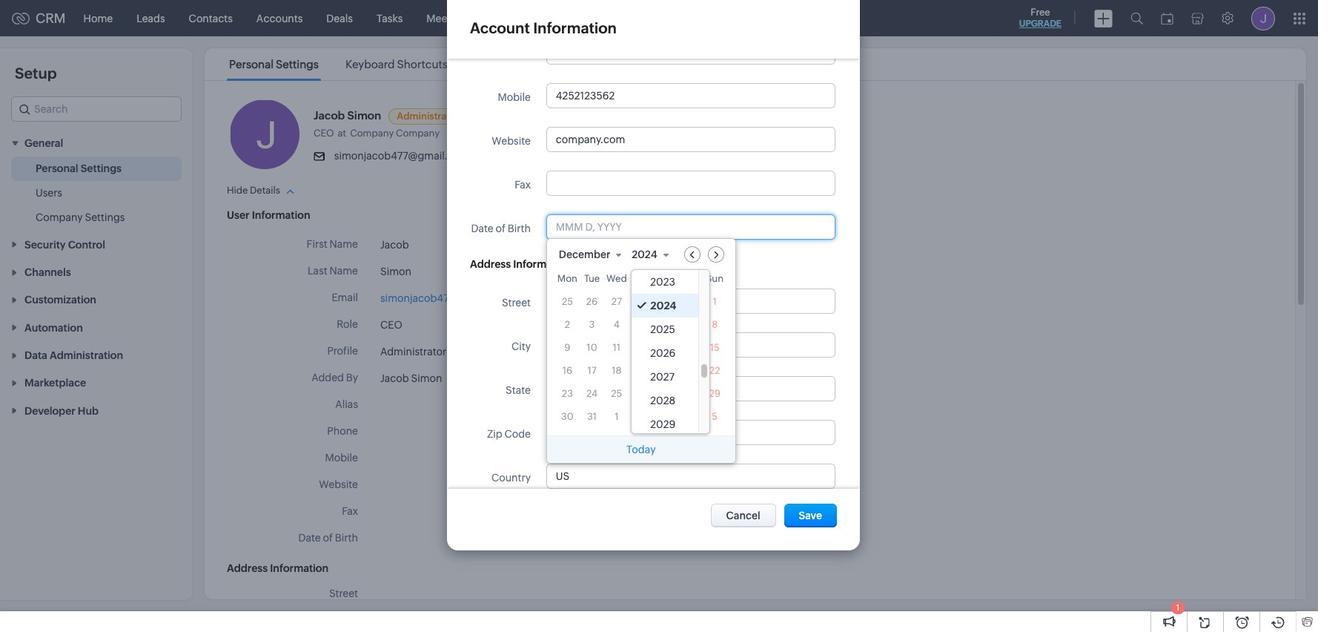 Task type: vqa. For each thing, say whether or not it's contained in the screenshot.


Task type: locate. For each thing, give the bounding box(es) containing it.
simonjacob477@gmail.com
[[334, 150, 470, 162], [381, 292, 516, 304]]

2025 option
[[632, 318, 699, 341]]

row containing 16
[[558, 361, 725, 381]]

29
[[661, 296, 672, 307], [710, 388, 721, 399]]

5 inside 'cell'
[[639, 319, 645, 330]]

mobile down alias
[[325, 452, 358, 464]]

personal settings down general dropdown button
[[36, 163, 122, 175]]

1 horizontal spatial 3
[[663, 411, 669, 422]]

1 for 1 sun cell
[[713, 296, 717, 307]]

row containing 25
[[558, 292, 725, 312]]

ceo
[[314, 128, 334, 139], [381, 319, 403, 331]]

0 horizontal spatial company
[[36, 212, 83, 224]]

1 horizontal spatial address information
[[470, 258, 572, 270]]

thursday column header
[[632, 273, 652, 289]]

23
[[562, 388, 573, 399]]

row containing 30
[[558, 407, 725, 427]]

mon, 27 nov 2023 12:54 pm
[[452, 374, 565, 384]]

1 horizontal spatial ceo
[[381, 319, 403, 331]]

17
[[588, 365, 597, 376]]

0 vertical spatial birth
[[508, 223, 531, 234]]

keyboard
[[346, 58, 395, 70]]

personal settings
[[229, 58, 319, 70], [36, 163, 122, 175]]

row containing 9
[[558, 338, 725, 358]]

company settings link
[[36, 210, 125, 225]]

personal settings link
[[227, 58, 321, 70], [36, 161, 122, 176]]

row containing mon
[[558, 273, 725, 289]]

25 down 18 wed cell
[[612, 388, 623, 399]]

2024 up 6
[[651, 300, 677, 312]]

2029 option
[[632, 412, 699, 436]]

2 name from the top
[[330, 265, 358, 277]]

1 horizontal spatial 26
[[636, 388, 647, 399]]

account
[[470, 19, 530, 36]]

administrator down simonjacob477@gmail.com link
[[381, 346, 447, 358]]

27 left nov
[[475, 374, 485, 384]]

0 vertical spatial ceo
[[314, 128, 334, 139]]

1 horizontal spatial company
[[350, 128, 394, 139]]

simon for administrator
[[348, 109, 382, 122]]

20 fri cell
[[656, 361, 676, 381]]

1 horizontal spatial personal settings link
[[227, 58, 321, 70]]

cancel button
[[711, 503, 777, 527]]

ceo for ceo at company company
[[314, 128, 334, 139]]

27 for 27 fri cell
[[661, 388, 672, 399]]

5 sun cell
[[712, 411, 718, 422]]

jacob right "by"
[[381, 372, 409, 384]]

accounts
[[257, 12, 303, 24]]

3 down 2028
[[663, 411, 669, 422]]

31 tue cell
[[588, 411, 597, 422]]

2024 up 'thu'
[[632, 249, 658, 260]]

1 horizontal spatial 28
[[685, 388, 696, 399]]

24 tue cell
[[587, 388, 598, 399]]

0 horizontal spatial personal settings
[[36, 163, 122, 175]]

30 down saturday column header
[[685, 296, 697, 307]]

0 horizontal spatial date
[[299, 532, 321, 544]]

29 fri cell
[[656, 292, 676, 312]]

phone down alias
[[327, 425, 358, 437]]

personal settings link down general dropdown button
[[36, 161, 122, 176]]

25
[[562, 296, 573, 307], [612, 388, 623, 399]]

administrator up company company link
[[397, 111, 460, 122]]

0 horizontal spatial 3
[[589, 319, 595, 330]]

0 horizontal spatial phone
[[327, 425, 358, 437]]

personal settings inside general region
[[36, 163, 122, 175]]

2 vertical spatial 27
[[661, 388, 672, 399]]

7 row from the top
[[558, 407, 725, 427]]

0 horizontal spatial 30
[[562, 411, 574, 422]]

2 vertical spatial settings
[[85, 212, 125, 224]]

1 vertical spatial 30
[[562, 411, 574, 422]]

0 horizontal spatial date of birth
[[299, 532, 358, 544]]

1 horizontal spatial 5
[[712, 411, 718, 422]]

5 down 29 sun cell
[[712, 411, 718, 422]]

28 down thursday column header
[[636, 296, 647, 307]]

2023 right nov
[[505, 374, 526, 384]]

logo image
[[12, 12, 30, 24]]

grid inside choose date dialog
[[547, 270, 736, 435]]

3 for 3 tue cell
[[589, 319, 595, 330]]

0 horizontal spatial personal settings link
[[36, 161, 122, 176]]

0 vertical spatial 30
[[685, 296, 697, 307]]

general region
[[0, 157, 193, 230]]

28 down 21 sat cell
[[685, 388, 696, 399]]

2 vertical spatial 1
[[1177, 603, 1180, 612]]

5 left 2025
[[639, 319, 645, 330]]

1 horizontal spatial 25
[[612, 388, 623, 399]]

1 horizontal spatial personal
[[229, 58, 274, 70]]

30 inside cell
[[685, 296, 697, 307]]

0 vertical spatial jacob simon
[[314, 109, 382, 122]]

0 horizontal spatial fax
[[342, 505, 358, 517]]

today
[[627, 444, 656, 455]]

3 row from the top
[[558, 315, 725, 335]]

list box
[[632, 270, 710, 436]]

company down shortcuts
[[396, 128, 440, 139]]

28 inside cell
[[636, 296, 647, 307]]

26
[[587, 296, 598, 307], [636, 388, 647, 399]]

ceo right role
[[381, 319, 403, 331]]

leads link
[[125, 0, 177, 36]]

0 horizontal spatial street
[[329, 588, 358, 599]]

company down users
[[36, 212, 83, 224]]

1 vertical spatial 27
[[475, 374, 485, 384]]

simon
[[348, 109, 382, 122], [381, 266, 412, 277], [411, 372, 443, 384]]

24
[[587, 388, 598, 399]]

1 vertical spatial address information
[[227, 562, 329, 574]]

contacts
[[189, 12, 233, 24]]

27 down wednesday column header
[[612, 296, 622, 307]]

30
[[685, 296, 697, 307], [562, 411, 574, 422]]

administrator
[[397, 111, 460, 122], [381, 346, 447, 358]]

hide details link
[[227, 185, 294, 196]]

31
[[588, 411, 597, 422]]

0 horizontal spatial of
[[323, 532, 333, 544]]

1 horizontal spatial address
[[470, 258, 511, 270]]

ceo for ceo
[[381, 319, 403, 331]]

15 sun cell
[[705, 338, 725, 358]]

1 vertical spatial mobile
[[325, 452, 358, 464]]

date of birth
[[471, 223, 531, 234], [299, 532, 358, 544]]

0 horizontal spatial birth
[[335, 532, 358, 544]]

6 row from the top
[[558, 384, 725, 404]]

calendar image
[[1162, 12, 1174, 24]]

list
[[216, 48, 461, 80]]

27 for 27 wed cell
[[612, 296, 622, 307]]

zip code
[[487, 428, 531, 440]]

0 vertical spatial 3
[[589, 319, 595, 330]]

1 horizontal spatial 29
[[710, 388, 721, 399]]

simon up simonjacob477@gmail.com link
[[381, 266, 412, 277]]

jacob
[[314, 109, 345, 122], [381, 239, 409, 251], [381, 372, 409, 384]]

25 wed cell
[[612, 388, 623, 399]]

1 vertical spatial jacob simon
[[381, 372, 443, 384]]

jacob simon left mon, in the bottom left of the page
[[381, 372, 443, 384]]

jacob for administrator
[[314, 109, 345, 122]]

mobile down account
[[498, 91, 531, 103]]

1 vertical spatial 1
[[615, 411, 619, 422]]

phone down account
[[500, 47, 531, 59]]

0 horizontal spatial 5
[[639, 319, 645, 330]]

0 vertical spatial street
[[502, 297, 531, 309]]

user
[[227, 209, 250, 221]]

29 up 5 sun cell
[[710, 388, 721, 399]]

country
[[492, 472, 531, 484]]

0 vertical spatial personal
[[229, 58, 274, 70]]

ceo left at
[[314, 128, 334, 139]]

jacob simon
[[314, 109, 382, 122], [381, 372, 443, 384]]

25 down monday column header
[[562, 296, 573, 307]]

0 vertical spatial 28
[[636, 296, 647, 307]]

address information
[[470, 258, 572, 270], [227, 562, 329, 574]]

1 horizontal spatial of
[[496, 223, 506, 234]]

of
[[496, 223, 506, 234], [323, 532, 333, 544]]

simon for mon, 27 nov 2023 12:54 pm
[[411, 372, 443, 384]]

0 vertical spatial administrator
[[397, 111, 460, 122]]

1 vertical spatial address
[[227, 562, 268, 574]]

1 vertical spatial name
[[330, 265, 358, 277]]

simon up ceo at company company
[[348, 109, 382, 122]]

2 vertical spatial simon
[[411, 372, 443, 384]]

last name
[[308, 265, 358, 277]]

2025
[[651, 323, 676, 335]]

personal settings link down accounts
[[227, 58, 321, 70]]

company right at
[[350, 128, 394, 139]]

0 horizontal spatial 26
[[587, 296, 598, 307]]

at
[[338, 128, 347, 139]]

2 row from the top
[[558, 292, 725, 312]]

home
[[84, 12, 113, 24]]

personal settings link inside 'list'
[[227, 58, 321, 70]]

0 horizontal spatial 25
[[562, 296, 573, 307]]

1 vertical spatial street
[[329, 588, 358, 599]]

3 inside 3 fri cell
[[663, 411, 669, 422]]

row containing 2
[[558, 315, 725, 335]]

0 vertical spatial simonjacob477@gmail.com
[[334, 150, 470, 162]]

29 sun cell
[[705, 384, 725, 404]]

0 vertical spatial date of birth
[[471, 223, 531, 234]]

personal up users
[[36, 163, 78, 175]]

1 horizontal spatial 2023
[[651, 276, 676, 288]]

0 horizontal spatial mobile
[[325, 452, 358, 464]]

2024 inside option
[[651, 300, 677, 312]]

1 horizontal spatial personal settings
[[229, 58, 319, 70]]

0 vertical spatial 2024
[[632, 249, 658, 260]]

jacob up at
[[314, 109, 345, 122]]

27 inside cell
[[661, 388, 672, 399]]

list containing personal settings
[[216, 48, 461, 80]]

1 vertical spatial 3
[[663, 411, 669, 422]]

jacob right first name
[[381, 239, 409, 251]]

grid containing mon
[[547, 270, 736, 435]]

1 horizontal spatial 30
[[685, 296, 697, 307]]

details
[[250, 185, 280, 196]]

0 vertical spatial 25
[[562, 296, 573, 307]]

name right last
[[330, 265, 358, 277]]

1 horizontal spatial phone
[[500, 47, 531, 59]]

personal inside general region
[[36, 163, 78, 175]]

name
[[330, 238, 358, 250], [330, 265, 358, 277]]

1 vertical spatial of
[[323, 532, 333, 544]]

6
[[663, 319, 669, 330]]

30 for 30 sat cell
[[685, 296, 697, 307]]

added
[[312, 372, 344, 384]]

None text field
[[547, 84, 835, 108], [547, 128, 835, 151], [547, 333, 835, 357], [547, 377, 835, 401], [547, 84, 835, 108], [547, 128, 835, 151], [547, 333, 835, 357], [547, 377, 835, 401]]

1 vertical spatial 28
[[685, 388, 696, 399]]

26 left 2028
[[636, 388, 647, 399]]

1 horizontal spatial 27
[[612, 296, 622, 307]]

MMM D, YYYY text field
[[547, 215, 835, 239]]

2 vertical spatial jacob
[[381, 372, 409, 384]]

1 horizontal spatial date
[[471, 223, 494, 234]]

14 sat cell
[[686, 342, 696, 353]]

0 horizontal spatial address
[[227, 562, 268, 574]]

3
[[589, 319, 595, 330], [663, 411, 669, 422]]

name right the first
[[330, 238, 358, 250]]

December field
[[558, 246, 629, 263]]

26 tue cell
[[587, 296, 598, 307]]

3 down 26 tue cell
[[589, 319, 595, 330]]

1 name from the top
[[330, 238, 358, 250]]

added by
[[312, 372, 358, 384]]

personal down accounts link
[[229, 58, 274, 70]]

home link
[[72, 0, 125, 36]]

5 row from the top
[[558, 361, 725, 381]]

keyboard shortcuts link
[[343, 58, 450, 70]]

1 vertical spatial 2024
[[651, 300, 677, 312]]

1 row from the top
[[558, 273, 725, 289]]

16 mon cell
[[563, 365, 573, 376]]

profile element
[[1243, 0, 1285, 36]]

0 horizontal spatial 28
[[636, 296, 647, 307]]

0 vertical spatial 27
[[612, 296, 622, 307]]

0 vertical spatial name
[[330, 238, 358, 250]]

general
[[24, 137, 63, 149]]

personal settings down accounts
[[229, 58, 319, 70]]

0 horizontal spatial personal
[[36, 163, 78, 175]]

0 horizontal spatial 27
[[475, 374, 485, 384]]

30 for 30 mon cell
[[562, 411, 574, 422]]

None text field
[[547, 171, 835, 195], [547, 289, 835, 313], [547, 421, 835, 444], [547, 464, 835, 488], [547, 171, 835, 195], [547, 289, 835, 313], [547, 421, 835, 444], [547, 464, 835, 488]]

phone
[[500, 47, 531, 59], [327, 425, 358, 437]]

28 for 28 thu cell
[[636, 296, 647, 307]]

30 down 23 mon cell
[[562, 411, 574, 422]]

1 horizontal spatial 1
[[713, 296, 717, 307]]

meetings
[[427, 12, 472, 24]]

jacob simon up at
[[314, 109, 382, 122]]

simon left mon, in the bottom left of the page
[[411, 372, 443, 384]]

alias
[[336, 398, 358, 410]]

29 down 2023 option
[[661, 296, 672, 307]]

0 vertical spatial 1
[[713, 296, 717, 307]]

information
[[534, 19, 617, 36], [252, 209, 310, 221], [514, 258, 572, 270], [270, 562, 329, 574]]

25 for 25 mon cell
[[562, 296, 573, 307]]

22
[[710, 365, 721, 376]]

1 vertical spatial 5
[[712, 411, 718, 422]]

2 horizontal spatial company
[[396, 128, 440, 139]]

birth
[[508, 223, 531, 234], [335, 532, 358, 544]]

2 horizontal spatial 27
[[661, 388, 672, 399]]

2 mon cell
[[565, 319, 571, 330]]

7
[[688, 319, 693, 330]]

21 sat cell
[[686, 365, 695, 376]]

sun
[[706, 273, 724, 284]]

calls link
[[483, 0, 531, 36]]

0 vertical spatial 2023
[[651, 276, 676, 288]]

1 vertical spatial simonjacob477@gmail.com
[[381, 292, 516, 304]]

2023
[[651, 276, 676, 288], [505, 374, 526, 384]]

date
[[471, 223, 494, 234], [299, 532, 321, 544]]

5 for the 5 thu 'cell'
[[639, 319, 645, 330]]

0 vertical spatial jacob
[[314, 109, 345, 122]]

grid
[[547, 270, 736, 435]]

sunday column header
[[705, 273, 725, 289]]

simonjacob477@gmail.com link
[[381, 292, 516, 304]]

4 row from the top
[[558, 338, 725, 358]]

0 vertical spatial settings
[[276, 58, 319, 70]]

0 horizontal spatial 2023
[[505, 374, 526, 384]]

2024
[[632, 249, 658, 260], [651, 300, 677, 312]]

5 thu cell
[[632, 315, 652, 335]]

28 sat cell
[[685, 388, 696, 399]]

2023 up 29 fri cell
[[651, 276, 676, 288]]

30 sat cell
[[681, 292, 701, 312]]

13 fri cell
[[656, 338, 676, 358]]

30 mon cell
[[562, 411, 574, 422]]

0 vertical spatial 26
[[587, 296, 598, 307]]

row
[[558, 273, 725, 289], [558, 292, 725, 312], [558, 315, 725, 335], [558, 338, 725, 358], [558, 361, 725, 381], [558, 384, 725, 404], [558, 407, 725, 427]]

hide
[[227, 185, 248, 196]]

2
[[565, 319, 571, 330]]

0 horizontal spatial ceo
[[314, 128, 334, 139]]

27
[[612, 296, 622, 307], [475, 374, 485, 384], [661, 388, 672, 399]]

0 horizontal spatial 29
[[661, 296, 672, 307]]

27 down '2027'
[[661, 388, 672, 399]]

1 vertical spatial personal settings
[[36, 163, 122, 175]]

company company link
[[350, 128, 444, 139]]

1 for 1 wed cell
[[615, 411, 619, 422]]

saturday column header
[[681, 273, 701, 289]]

28
[[636, 296, 647, 307], [685, 388, 696, 399]]

26 down tuesday column header
[[587, 296, 598, 307]]

1
[[713, 296, 717, 307], [615, 411, 619, 422], [1177, 603, 1180, 612]]

name for first name
[[330, 238, 358, 250]]

2026 option
[[632, 341, 699, 365]]



Task type: describe. For each thing, give the bounding box(es) containing it.
18 wed cell
[[607, 361, 627, 381]]

administrator for profile
[[381, 346, 447, 358]]

jacob simon for mon, 27 nov 2023 12:54 pm
[[381, 372, 443, 384]]

28 thu cell
[[632, 292, 652, 312]]

leads
[[137, 12, 165, 24]]

0 vertical spatial address information
[[470, 258, 572, 270]]

7 sat cell
[[681, 315, 701, 335]]

2027 option
[[632, 365, 699, 389]]

6 fri cell
[[656, 315, 676, 335]]

sat
[[683, 273, 698, 284]]

2024 field
[[632, 246, 676, 263]]

mon,
[[452, 374, 473, 384]]

2024 option
[[632, 294, 699, 318]]

reports
[[542, 12, 580, 24]]

mon tue wed thu
[[558, 273, 650, 284]]

wed
[[607, 273, 627, 284]]

tasks link
[[365, 0, 415, 36]]

3 fri cell
[[656, 407, 676, 427]]

search element
[[1122, 0, 1153, 36]]

administrator for jacob simon
[[397, 111, 460, 122]]

25 for 25 wed cell
[[612, 388, 623, 399]]

1 vertical spatial simon
[[381, 266, 412, 277]]

meetings link
[[415, 0, 483, 36]]

general button
[[0, 129, 193, 157]]

free upgrade
[[1020, 7, 1062, 29]]

code
[[505, 428, 531, 440]]

campaigns link
[[592, 0, 671, 36]]

state
[[506, 384, 531, 396]]

profile image
[[1252, 6, 1276, 30]]

21
[[686, 365, 695, 376]]

role
[[337, 318, 358, 330]]

choose date dialog
[[547, 238, 736, 464]]

3 tue cell
[[589, 319, 595, 330]]

0 vertical spatial date
[[471, 223, 494, 234]]

23 mon cell
[[562, 388, 573, 399]]

0 horizontal spatial address information
[[227, 562, 329, 574]]

2 horizontal spatial 1
[[1177, 603, 1180, 612]]

tasks
[[377, 12, 403, 24]]

13
[[661, 342, 671, 353]]

save
[[799, 509, 823, 521]]

2023 inside option
[[651, 276, 676, 288]]

cancel
[[727, 509, 761, 521]]

jacob simon for administrator
[[314, 109, 382, 122]]

1 vertical spatial phone
[[327, 425, 358, 437]]

deals link
[[315, 0, 365, 36]]

free
[[1031, 7, 1051, 18]]

today link
[[627, 444, 656, 455]]

deals
[[327, 12, 353, 24]]

keyboard shortcuts
[[346, 58, 448, 70]]

10
[[587, 342, 598, 353]]

users link
[[36, 186, 62, 201]]

0 vertical spatial phone
[[500, 47, 531, 59]]

settings inside company settings "link"
[[85, 212, 125, 224]]

fri
[[661, 273, 672, 284]]

22 sun cell
[[705, 361, 725, 381]]

26 inside cell
[[636, 388, 647, 399]]

1 horizontal spatial date of birth
[[471, 223, 531, 234]]

1 horizontal spatial mobile
[[498, 91, 531, 103]]

20
[[660, 365, 672, 376]]

save button
[[785, 503, 838, 527]]

thu
[[633, 273, 650, 284]]

15
[[710, 342, 720, 353]]

27 fri cell
[[656, 384, 676, 404]]

list box containing 2023
[[632, 270, 710, 436]]

zip
[[487, 428, 503, 440]]

1 vertical spatial website
[[319, 478, 358, 490]]

tuesday column header
[[582, 273, 602, 289]]

crm
[[36, 10, 66, 26]]

mon
[[558, 273, 578, 284]]

1 vertical spatial 2023
[[505, 374, 526, 384]]

company inside "link"
[[36, 212, 83, 224]]

city
[[512, 341, 531, 352]]

12:54
[[528, 374, 550, 384]]

tue
[[584, 273, 600, 284]]

search image
[[1131, 12, 1144, 24]]

reports link
[[531, 0, 592, 36]]

2026
[[651, 347, 676, 359]]

0 vertical spatial personal settings
[[229, 58, 319, 70]]

last
[[308, 265, 328, 277]]

profile
[[327, 345, 358, 357]]

first
[[307, 238, 328, 250]]

1 sun cell
[[713, 296, 717, 307]]

1 vertical spatial settings
[[81, 163, 122, 175]]

nov
[[486, 374, 503, 384]]

8
[[712, 319, 718, 330]]

first name
[[307, 238, 358, 250]]

2028
[[651, 395, 676, 407]]

hide details
[[227, 185, 280, 196]]

crm link
[[12, 10, 66, 26]]

personal settings link for keyboard shortcuts link
[[227, 58, 321, 70]]

row containing 23
[[558, 384, 725, 404]]

upgrade
[[1020, 19, 1062, 29]]

16
[[563, 365, 573, 376]]

1 vertical spatial jacob
[[381, 239, 409, 251]]

1 vertical spatial fax
[[342, 505, 358, 517]]

personal settings link for users 'link'
[[36, 161, 122, 176]]

29 for 29 sun cell
[[710, 388, 721, 399]]

0 vertical spatial address
[[470, 258, 511, 270]]

28 for 28 sat cell
[[685, 388, 696, 399]]

2024 inside field
[[632, 249, 658, 260]]

29 for 29 fri cell
[[661, 296, 672, 307]]

26 thu cell
[[632, 384, 652, 404]]

3 for 3 fri cell
[[663, 411, 669, 422]]

1 wed cell
[[615, 411, 619, 422]]

0 vertical spatial website
[[492, 135, 531, 147]]

14
[[686, 342, 696, 353]]

shortcuts
[[397, 58, 448, 70]]

2028 option
[[632, 389, 699, 412]]

users
[[36, 187, 62, 199]]

name for last name
[[330, 265, 358, 277]]

1 vertical spatial birth
[[335, 532, 358, 544]]

2027
[[651, 371, 675, 383]]

0 vertical spatial fax
[[515, 179, 531, 191]]

2023 option
[[632, 270, 699, 294]]

jacob for mon, 27 nov 2023 12:54 pm
[[381, 372, 409, 384]]

4
[[614, 319, 620, 330]]

0 vertical spatial of
[[496, 223, 506, 234]]

5 for 5 sun cell
[[712, 411, 718, 422]]

monday column header
[[558, 273, 578, 289]]

pm
[[552, 374, 565, 384]]

account information
[[470, 19, 617, 36]]

10 tue cell
[[587, 342, 598, 353]]

december
[[559, 249, 611, 260]]

calls
[[495, 12, 519, 24]]

27 wed cell
[[612, 296, 622, 307]]

1 horizontal spatial street
[[502, 297, 531, 309]]

25 mon cell
[[562, 296, 573, 307]]

accounts link
[[245, 0, 315, 36]]

wednesday column header
[[607, 273, 627, 289]]

1 horizontal spatial birth
[[508, 223, 531, 234]]

ceo at company company
[[314, 128, 440, 139]]

email
[[332, 292, 358, 303]]

8 sun cell
[[712, 319, 718, 330]]

18
[[612, 365, 622, 376]]

1 vertical spatial date of birth
[[299, 532, 358, 544]]

setup
[[15, 65, 57, 82]]

by
[[346, 372, 358, 384]]

4 wed cell
[[614, 319, 620, 330]]

friday column header
[[656, 273, 676, 289]]

campaigns
[[604, 12, 659, 24]]

17 tue cell
[[588, 365, 597, 376]]

11
[[613, 342, 621, 353]]

9 mon cell
[[565, 342, 571, 353]]

11 wed cell
[[613, 342, 621, 353]]

contacts link
[[177, 0, 245, 36]]



